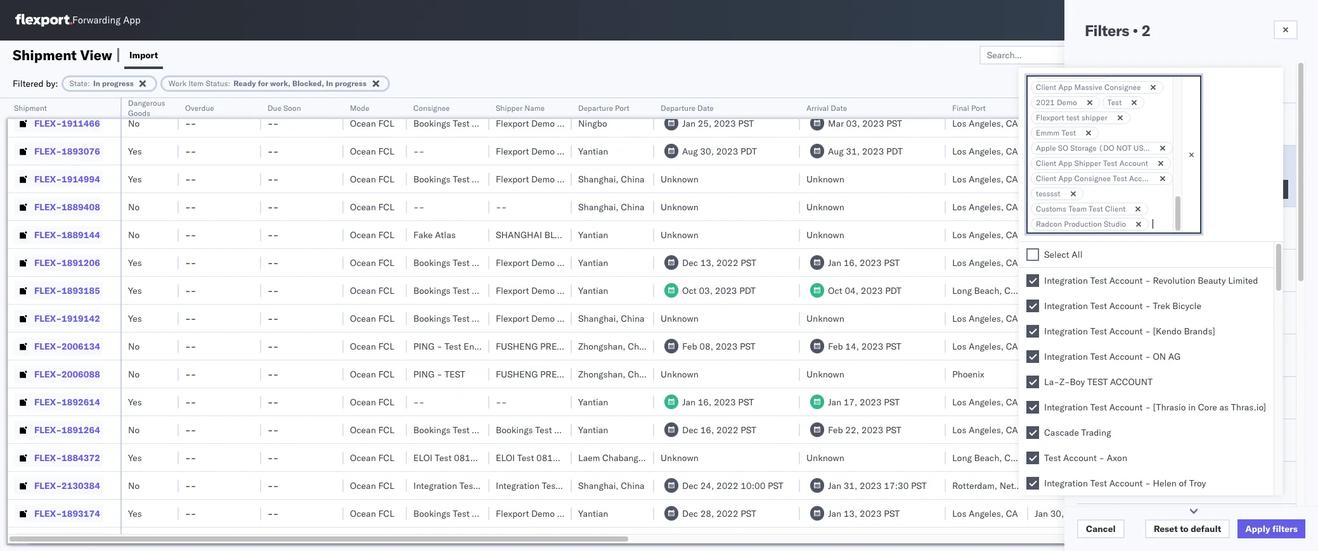 Task type: vqa. For each thing, say whether or not it's contained in the screenshot.
AGENT
no



Task type: describe. For each thing, give the bounding box(es) containing it.
boy
[[1070, 377, 1085, 388]]

bookings test consignee for dec 13, 2022 pst
[[413, 257, 515, 269]]

1 horizontal spatial arrival date
[[1085, 477, 1136, 489]]

3 bookings test consignee from the top
[[413, 173, 515, 185]]

1911466
[[62, 118, 100, 129]]

pst right 17:30
[[911, 480, 927, 492]]

pst right all
[[1091, 257, 1107, 269]]

flex-1891264
[[34, 425, 100, 436]]

ningbo
[[578, 118, 607, 129]]

reset to default button
[[1145, 520, 1230, 539]]

ocean for 2006134
[[350, 341, 376, 352]]

shanghai, for jun 19, 2023 pdt
[[578, 480, 619, 492]]

fusheng precision co., ltd for ping - test entity
[[496, 341, 625, 352]]

pst up oct 03, 2023 pdt
[[741, 257, 756, 269]]

flex-1893076 button
[[14, 142, 103, 160]]

client for client app consignee test account
[[1036, 174, 1057, 183]]

apply
[[1246, 524, 1270, 535]]

(do
[[1099, 143, 1115, 153]]

fusheng for ping - test
[[496, 369, 538, 380]]

departure up the la-z-boy test account
[[1085, 350, 1129, 361]]

31, for jan
[[844, 480, 858, 492]]

7 co. from the top
[[591, 313, 603, 324]]

ocean fcl for flex-1891264
[[350, 425, 394, 436]]

pst down client app shipper test account
[[1091, 173, 1107, 185]]

bicu1234565,
[[1136, 117, 1199, 129]]

co. for oct 03, 2023 pdt
[[591, 285, 603, 296]]

pst down the la-z-boy test account
[[1093, 397, 1109, 408]]

ca for flex-1892614
[[1006, 397, 1018, 408]]

delivery for aug 31, 2023 pdt
[[1268, 146, 1299, 157]]

1 in from the left
[[93, 78, 100, 88]]

pst up feb 22, 2023 pst
[[884, 397, 900, 408]]

14 resize handle column header from the left
[[1280, 98, 1295, 552]]

resize handle column header for final port
[[1013, 98, 1029, 552]]

flex-1889144
[[34, 229, 100, 241]]

ocean for 1893076
[[350, 146, 376, 157]]

6 destination delivery from the top
[[1219, 369, 1299, 380]]

0 vertical spatial jan 16, 2023 pst
[[828, 257, 900, 269]]

2023 up feb 22, 2023 pst
[[860, 397, 882, 408]]

customs team test client
[[1036, 204, 1126, 214]]

4 flexport demo shipper co. from the top
[[496, 173, 603, 185]]

filtered by:
[[13, 78, 58, 89]]

yantian for oct 03, 2023 pdt
[[578, 285, 608, 296]]

consignee button
[[407, 101, 477, 114]]

phoenix
[[952, 369, 985, 380]]

pst down 44 on the right top of the page
[[1091, 201, 1107, 213]]

shanghai bluetech co., ltd
[[496, 229, 628, 241]]

1 vertical spatial departure port
[[1085, 350, 1149, 361]]

massive
[[1075, 82, 1103, 92]]

pst down production
[[1091, 229, 1107, 241]]

2
[[1142, 21, 1151, 40]]

2023 right la-
[[1068, 369, 1090, 380]]

2023 up client app shipper test account
[[1068, 146, 1090, 157]]

feb up la-
[[1035, 341, 1050, 352]]

test account - axon
[[1044, 453, 1127, 464]]

state for state : in progress
[[70, 78, 88, 88]]

1891264
[[62, 425, 100, 436]]

1 horizontal spatial 17,
[[1051, 257, 1064, 269]]

fcl for flex-1893076
[[378, 146, 394, 157]]

jan left all
[[1035, 257, 1048, 269]]

2 eloi from the left
[[496, 452, 515, 464]]

1815384
[[62, 90, 100, 101]]

pst right 08,
[[740, 341, 756, 352]]

24,
[[700, 480, 714, 492]]

production
[[1064, 219, 1102, 229]]

2023 up feb 14, 2023 pst
[[861, 285, 883, 296]]

1892614
[[62, 397, 100, 408]]

los for flex-1911466
[[952, 118, 967, 129]]

pst down integration test account - on ag
[[1093, 369, 1108, 380]]

dec 13, 2022 pst
[[682, 257, 756, 269]]

zhongshan, china for ping - test entity
[[578, 341, 652, 352]]

jan left the 23,
[[1035, 425, 1048, 436]]

date up mar
[[831, 103, 847, 113]]

ocean fcl for flex-1893185
[[350, 285, 394, 296]]

flexport demo shipper co. for dec 09, 2022 pst
[[496, 90, 603, 101]]

0 vertical spatial jan 17, 2023 pst
[[1035, 257, 1107, 269]]

pst up "jan 25, 2023 pst"
[[741, 90, 756, 101]]

jan down jan 31, 2023 17:30 pst
[[828, 508, 842, 520]]

bookings for dec 28, 2022 pst
[[413, 508, 451, 520]]

angeles, for flex-1893174
[[969, 508, 1004, 520]]

brands]
[[1184, 326, 1216, 337]]

arrival inside button
[[807, 103, 829, 113]]

dec for dec 30, 2022 pst
[[828, 90, 844, 101]]

1 progress from the left
[[102, 78, 134, 88]]

flex-1884372 button
[[14, 449, 103, 467]]

account for trek
[[1110, 301, 1143, 312]]

flex-1891264 button
[[14, 421, 103, 439]]

2023 right the 23,
[[1067, 425, 1089, 436]]

1889144
[[62, 229, 100, 241]]

4 destination from the top
[[1219, 313, 1265, 324]]

flexport for dec 13, 2022 pst
[[496, 257, 529, 269]]

shipper for flex-1911466
[[557, 118, 588, 129]]

flexport. image
[[15, 14, 72, 27]]

core
[[1198, 402, 1217, 413]]

0 horizontal spatial 13,
[[700, 257, 714, 269]]

23,
[[1051, 425, 1064, 436]]

oct for oct 03, 2023 pdt
[[682, 285, 697, 296]]

14,
[[846, 341, 859, 352]]

1893174
[[62, 508, 100, 520]]

feb 22, 2023 pst
[[828, 425, 902, 436]]

oct 03, 2023 pdt
[[682, 285, 756, 296]]

los for flex-1891206
[[952, 257, 967, 269]]

2 in from the left
[[326, 78, 333, 88]]

flex- for 1884372
[[34, 452, 62, 464]]

1 horizontal spatial shipper name
[[1085, 223, 1145, 234]]

pdt for jun 19, 2023 pdt
[[1091, 480, 1108, 492]]

1 vertical spatial arrival
[[1085, 435, 1114, 446]]

flex-1891206
[[34, 257, 100, 269]]

mar 03, 2023 pst
[[828, 118, 902, 129]]

apple so storage (do not use)
[[1036, 143, 1153, 153]]

client up studio
[[1105, 204, 1126, 214]]

flexport demo shipper co. for dec 28, 2022 pst
[[496, 508, 603, 520]]

2023 up oct 04, 2023 pdt on the right bottom
[[860, 257, 882, 269]]

yes for flex-1919142
[[128, 313, 142, 324]]

mode inside button
[[350, 103, 370, 113]]

destination for dec 30, 2022 pst
[[1219, 90, 1265, 101]]

los angeles, ca for 1815384
[[952, 90, 1018, 101]]

shipment for shipment view
[[13, 46, 77, 64]]

destination delivery for oct 04, 2023 pdt
[[1219, 285, 1299, 296]]

feb left 14,
[[828, 341, 843, 352]]

pst right 10:00
[[768, 480, 784, 492]]

pst right 14,
[[886, 341, 902, 352]]

jun
[[1035, 480, 1049, 492]]

2 : from the left
[[228, 78, 230, 88]]

6 delivery from the top
[[1268, 369, 1299, 380]]

ca for flex-1893174
[[1006, 508, 1018, 520]]

cisco
[[1036, 67, 1056, 77]]

pst left axon
[[1091, 452, 1107, 464]]

2023 down mar 03, 2023 pst
[[862, 146, 884, 157]]

03, for oct
[[699, 285, 713, 296]]

los angeles, ca for 1893174
[[952, 508, 1018, 520]]

dec for dec 13, 2022 pst
[[682, 257, 698, 269]]

flex-2006134 button
[[14, 338, 103, 355]]

customs
[[1036, 204, 1067, 214]]

1 vertical spatial jan 16, 2023 pst
[[682, 397, 754, 408]]

0 vertical spatial ltd
[[613, 229, 628, 241]]

pst up oct 04, 2023 pdt on the right bottom
[[884, 257, 900, 269]]

angeles, for flex-1889144
[[969, 229, 1004, 241]]

flex-1919142
[[34, 313, 100, 324]]

2023 down boy
[[1069, 397, 1091, 408]]

feb 08, 2023 pst
[[682, 341, 756, 352]]

6 destination from the top
[[1219, 369, 1265, 380]]

0 horizontal spatial jan 17, 2023 pst
[[828, 397, 900, 408]]

2023 down client app shipper test account
[[1067, 173, 1089, 185]]

flexport for dec 09, 2022 pst
[[496, 90, 529, 101]]

flex-1815384
[[34, 90, 100, 101]]

2 progress from the left
[[335, 78, 367, 88]]

test
[[1067, 113, 1080, 122]]

flexport for jan 25, 2023 pst
[[496, 118, 529, 129]]

laem
[[578, 452, 600, 464]]

nyku9743990
[[1136, 480, 1199, 491]]

dec 24, 2022 10:00 pst
[[682, 480, 784, 492]]

pst down integration test account - [kendo brands]
[[1093, 341, 1108, 352]]

pst up 10:00
[[741, 425, 756, 436]]

2023 up the radcon production studio
[[1067, 201, 1089, 213]]

flex-1893174 button
[[14, 505, 103, 523]]

flex-1914994
[[34, 173, 100, 185]]

long beach, california for jan
[[952, 452, 1044, 464]]

forwarding
[[72, 14, 121, 26]]

no for flex-1911466
[[128, 118, 140, 129]]

2023 right 19,
[[1067, 480, 1089, 492]]

2130384
[[62, 480, 100, 492]]

ocean for 1815384
[[350, 90, 376, 101]]

2022 for dec 28, 2022 pst
[[717, 508, 739, 520]]

1 eloi test 081801 from the left
[[413, 452, 487, 464]]

3 yantian from the top
[[578, 229, 608, 241]]

44
[[1099, 184, 1110, 195]]

app for forwarding app
[[123, 14, 141, 26]]

flex-1914994 button
[[14, 170, 103, 188]]

feb left the 22,
[[828, 425, 843, 436]]

2023 right 14,
[[862, 341, 884, 352]]

jan up tesssst
[[1035, 173, 1048, 185]]

date inside quoted delivery date
[[1035, 108, 1051, 118]]

vessel
[[1085, 308, 1112, 319]]

0 horizontal spatial test
[[445, 369, 465, 380]]

yantian for dec 16, 2022 pst
[[578, 425, 608, 436]]

22,
[[846, 425, 859, 436]]

consignee name
[[1085, 265, 1157, 276]]

27, for los angeles, ca
[[1052, 341, 1066, 352]]

os
[[1282, 15, 1295, 25]]

resize handle column header for arrival date
[[931, 98, 946, 552]]

demo for aug 30, 2023 pdt
[[531, 146, 555, 157]]

flex-1893076
[[34, 146, 100, 157]]

2023 down dec 13, 2022 pst
[[715, 285, 737, 296]]

2023 down cascade trading
[[1067, 452, 1089, 464]]

2023 right 08,
[[716, 341, 738, 352]]

ocean for 1893174
[[350, 508, 376, 520]]

long for jan 27, 2023 pst
[[952, 452, 972, 464]]

departure up "jan 25, 2023 pst"
[[661, 103, 696, 113]]

no for flex-2006134
[[128, 341, 140, 352]]

shipper for flex-1893076
[[557, 146, 588, 157]]

1891206
[[62, 257, 100, 269]]

chabang,
[[602, 452, 641, 464]]

1 vertical spatial 17,
[[844, 397, 858, 408]]

flex-2130384 button
[[14, 477, 103, 495]]

feb left 08,
[[682, 341, 697, 352]]

1 vertical spatial jan 13, 2023 pst
[[828, 508, 900, 520]]

2 081801 from the left
[[536, 452, 569, 464]]

17:30
[[884, 480, 909, 492]]

of
[[1179, 478, 1187, 490]]

3 resize handle column header from the left
[[246, 98, 261, 552]]

date up 25,
[[698, 103, 714, 113]]

fake
[[413, 229, 433, 241]]

30, up mar 03, 2023 pst
[[846, 90, 860, 101]]

jan 23, 2023 pst
[[1035, 425, 1107, 436]]

dangerous goods
[[128, 98, 165, 118]]

4 destination delivery from the top
[[1219, 313, 1299, 324]]

dec for dec 24, 2022 10:00 pst
[[682, 480, 698, 492]]

destination for aug 31, 2023 pdt
[[1219, 146, 1265, 157]]

rotterdam, netherlands
[[952, 480, 1049, 492]]

fcl for flex-1919142
[[378, 313, 394, 324]]

pst up cancel button on the bottom right of the page
[[1091, 508, 1107, 520]]

ping for ping - test
[[413, 369, 435, 380]]

item
[[188, 78, 204, 88]]

30, up tesssst
[[1051, 173, 1064, 185]]

jan down jun
[[1035, 508, 1048, 520]]

shipper for flex-1891206
[[557, 257, 588, 269]]

departure down the la-z-boy test account
[[1085, 393, 1129, 404]]

final port
[[952, 103, 986, 113]]

integration test account - trek bicycle
[[1044, 301, 1202, 312]]

pst down departure date button
[[738, 118, 754, 129]]

30, down 25,
[[700, 146, 714, 157]]

yes for flex-1914994
[[128, 173, 142, 185]]

final port button
[[946, 101, 1016, 114]]

jan up oct 04, 2023 pdt on the right bottom
[[828, 257, 842, 269]]

4 delivery from the top
[[1268, 313, 1299, 324]]

2023 up cancel button on the bottom right of the page
[[1067, 508, 1089, 520]]

jan 27, 2023 pst
[[1035, 452, 1107, 464]]

radcon
[[1036, 219, 1062, 229]]

2023 right 06,
[[1068, 313, 1090, 324]]

2023 left 17:30
[[860, 480, 882, 492]]

flex- for 1914994
[[34, 173, 62, 185]]

flex- for 1911466
[[34, 118, 62, 129]]

departure up ningbo
[[578, 103, 613, 113]]

4 co. from the top
[[591, 173, 603, 185]]

ocean fcl for flex-1884372
[[350, 452, 394, 464]]

2023 down feb 06, 2023 pst at the bottom of the page
[[1068, 341, 1090, 352]]

shipper inside shipper name button
[[496, 103, 523, 113]]

mode button
[[344, 101, 394, 114]]

2023 down "jan 25, 2023 pst"
[[716, 146, 738, 157]]

pst up test account - axon
[[1091, 425, 1107, 436]]

2023 down the radcon production studio
[[1067, 229, 1089, 241]]

Search Shipments (/) text field
[[1075, 11, 1198, 30]]

not
[[1117, 143, 1132, 153]]

pst down arrival date button
[[887, 118, 902, 129]]

emmm
[[1036, 128, 1060, 138]]

03, for mar
[[846, 118, 860, 129]]

flex- for 1891264
[[34, 425, 62, 436]]

4 resize handle column header from the left
[[328, 98, 344, 552]]

pst down integration test account - trek bicycle
[[1093, 313, 1108, 324]]

19,
[[1051, 480, 1065, 492]]

resize handle column header for shipper name
[[557, 98, 572, 552]]

shanghai, for jan 09, 2023 pst
[[578, 201, 619, 213]]

resize handle column header for mode
[[392, 98, 407, 552]]

integration for integration test account - revolution beauty limited
[[1044, 275, 1088, 287]]

ocean for 1911466
[[350, 118, 376, 129]]

quoted delivery date button
[[1029, 96, 1117, 119]]

2 eloi test 081801 from the left
[[496, 452, 569, 464]]

los angeles, ca for 1914994
[[952, 173, 1018, 185]]

flex- for 1893185
[[34, 285, 62, 296]]

1 : from the left
[[88, 78, 90, 88]]

0 vertical spatial demu1232567
[[1136, 89, 1201, 101]]

file
[[1189, 49, 1205, 61]]

08,
[[700, 341, 713, 352]]

integration test account - [kendo brands]
[[1044, 326, 1216, 337]]

angeles, for flex-1889408
[[969, 201, 1004, 213]]

jan left 17:30
[[828, 480, 842, 492]]

flexport demo shipper co. for aug 30, 2023 pdt
[[496, 146, 603, 157]]

mar
[[828, 118, 844, 129]]

2023 down jan 31, 2023 17:30 pst
[[860, 508, 882, 520]]

feb left 06,
[[1035, 313, 1050, 324]]

all
[[1072, 249, 1083, 261]]

team
[[1069, 204, 1087, 214]]

2023 right the 22,
[[862, 425, 884, 436]]

forwarding app
[[72, 14, 141, 26]]

jan left 25,
[[682, 118, 696, 129]]

yes for flex-1892614
[[128, 397, 142, 408]]

flexport demo shipper co. for oct 03, 2023 pdt
[[496, 285, 603, 296]]

bookings for dec 09, 2022 pst
[[413, 90, 451, 101]]

flex- for 1889408
[[34, 201, 62, 213]]

1893076
[[62, 146, 100, 157]]

account
[[1110, 377, 1153, 388]]

flex- for 1815384
[[34, 90, 62, 101]]

integration test account - revolution beauty limited
[[1044, 275, 1258, 287]]

pst up apple so storage (do not use)
[[1093, 118, 1108, 129]]

0 vertical spatial co.,
[[592, 229, 611, 241]]

2006134
[[62, 341, 100, 352]]

china for flex-1914994
[[621, 173, 645, 185]]



Task type: locate. For each thing, give the bounding box(es) containing it.
beach, for nov 20, 2023 pst
[[974, 285, 1002, 296]]

1 horizontal spatial 03,
[[846, 118, 860, 129]]

app for client app shipper test account
[[1059, 159, 1073, 168]]

1 vertical spatial fusheng precision co., ltd
[[496, 369, 625, 380]]

1 vertical spatial 27,
[[1052, 369, 1066, 380]]

8 flex- from the top
[[34, 285, 62, 296]]

shipper name button
[[490, 101, 559, 114]]

ocean for 2130384
[[350, 480, 376, 492]]

departure date up 25,
[[661, 103, 714, 113]]

app right forwarding
[[123, 14, 141, 26]]

shipper for flex-1919142
[[557, 313, 588, 324]]

31,
[[846, 146, 860, 157], [844, 480, 858, 492]]

client up client app consignee test account
[[1085, 161, 1111, 172]]

30,
[[846, 90, 860, 101], [700, 146, 714, 157], [1051, 173, 1064, 185], [1051, 508, 1064, 520]]

3 flex- from the top
[[34, 146, 62, 157]]

resize handle column header for departure date
[[785, 98, 800, 552]]

yantian for jan 16, 2023 pst
[[578, 397, 608, 408]]

fake atlas
[[413, 229, 456, 241]]

shipper name inside shipper name button
[[496, 103, 545, 113]]

pst up shipper
[[1093, 90, 1109, 101]]

flexport demo shipper co.
[[496, 90, 603, 101], [496, 118, 603, 129], [496, 146, 603, 157], [496, 173, 603, 185], [496, 257, 603, 269], [496, 285, 603, 296], [496, 313, 603, 324], [496, 508, 603, 520]]

departure port
[[578, 103, 629, 113], [1085, 350, 1149, 361]]

28, for nov
[[1053, 90, 1067, 101]]

1 horizontal spatial in
[[326, 78, 333, 88]]

0 horizontal spatial arrival date
[[807, 103, 847, 113]]

state
[[1085, 76, 1108, 88], [70, 78, 88, 88]]

9 ca from the top
[[1006, 341, 1018, 352]]

16, for jan
[[698, 397, 712, 408]]

ocean
[[350, 90, 376, 101], [350, 118, 376, 129], [350, 146, 376, 157], [350, 173, 376, 185], [350, 201, 376, 213], [350, 229, 376, 241], [350, 257, 376, 269], [350, 285, 376, 296], [350, 313, 376, 324], [350, 341, 376, 352], [350, 369, 376, 380], [350, 397, 376, 408], [350, 425, 376, 436], [350, 452, 376, 464], [350, 480, 376, 492], [350, 508, 376, 520]]

1 horizontal spatial 04,
[[1053, 397, 1067, 408]]

1 vertical spatial fusheng
[[496, 369, 538, 380]]

0 vertical spatial zhongshan,
[[578, 341, 626, 352]]

flex- inside flex-1891264 button
[[34, 425, 62, 436]]

0 horizontal spatial 28,
[[700, 508, 714, 520]]

0 horizontal spatial departure port
[[578, 103, 629, 113]]

5 los angeles, ca from the top
[[952, 201, 1018, 213]]

flex-2006088
[[34, 369, 100, 380]]

0 vertical spatial 31,
[[846, 146, 860, 157]]

0 horizontal spatial jan 16, 2023 pst
[[682, 397, 754, 408]]

date down axon
[[1116, 477, 1136, 489]]

7 ocean from the top
[[350, 257, 376, 269]]

2022 for dec 24, 2022 10:00 pst
[[717, 480, 739, 492]]

arrival date
[[807, 103, 847, 113], [1085, 477, 1136, 489]]

no up 'goods'
[[128, 90, 140, 101]]

2023 down departure date button
[[714, 118, 736, 129]]

jan 16, 2023 pst
[[828, 257, 900, 269], [682, 397, 754, 408]]

2023 up dec 16, 2022 pst
[[714, 397, 736, 408]]

3 shanghai, from the top
[[578, 313, 619, 324]]

1 vertical spatial 28,
[[700, 508, 714, 520]]

flex- down by:
[[34, 90, 62, 101]]

no right 1891264
[[128, 425, 140, 436]]

dec for dec 04, 2023 pst
[[1035, 397, 1051, 408]]

progress
[[102, 78, 134, 88], [335, 78, 367, 88]]

flex- inside flex-1889144 button
[[34, 229, 62, 241]]

9 fcl from the top
[[378, 313, 394, 324]]

app for client app massive consignee
[[1059, 82, 1073, 92]]

1 long beach, california from the top
[[952, 285, 1044, 296]]

pst up dec 16, 2022 pst
[[738, 397, 754, 408]]

ocean for 1889144
[[350, 229, 376, 241]]

dec 04, 2023 pst
[[1035, 397, 1109, 408]]

consignee inside button
[[413, 103, 450, 113]]

ca for flex-1891206
[[1006, 257, 1018, 269]]

2 vertical spatial 27,
[[1051, 452, 1064, 464]]

8 bookings test consignee from the top
[[413, 508, 515, 520]]

flex- inside 'flex-1893076' button
[[34, 146, 62, 157]]

6 flexport demo shipper co. from the top
[[496, 285, 603, 296]]

jan up dec 16, 2022 pst
[[682, 397, 696, 408]]

jan 30, 2023 pst for yantian
[[1035, 508, 1107, 520]]

cancel button
[[1077, 520, 1125, 539]]

7 fcl from the top
[[378, 257, 394, 269]]

cancel
[[1086, 524, 1116, 535]]

0 vertical spatial 02,
[[1052, 118, 1066, 129]]

13, down radcon
[[1051, 229, 1064, 241]]

fcl for flex-2130384
[[378, 480, 394, 492]]

0 vertical spatial 28,
[[1053, 90, 1067, 101]]

flexport demo shipper co. for jan 25, 2023 pst
[[496, 118, 603, 129]]

9 los from the top
[[952, 341, 967, 352]]

4 ca from the top
[[1006, 173, 1018, 185]]

pst up vessel
[[1093, 285, 1109, 296]]

2023 up "nov 20, 2023 pst"
[[1067, 257, 1089, 269]]

jan 17, 2023 pst up feb 22, 2023 pst
[[828, 397, 900, 408]]

0 vertical spatial long
[[952, 285, 972, 296]]

2023 right 20,
[[1069, 285, 1091, 296]]

8 flexport demo shipper co. from the top
[[496, 508, 603, 520]]

flex-1911466 button
[[14, 114, 103, 132]]

03, right mar
[[846, 118, 860, 129]]

fcl for flex-1892614
[[378, 397, 394, 408]]

3 flexport demo shipper co. from the top
[[496, 146, 603, 157]]

flexport for aug 30, 2023 pdt
[[496, 146, 529, 157]]

04, down z-
[[1053, 397, 1067, 408]]

10 ocean from the top
[[350, 341, 376, 352]]

zhongshan, china
[[578, 341, 652, 352], [578, 369, 652, 380]]

4 flex- from the top
[[34, 173, 62, 185]]

flex- inside flex-1815384 button
[[34, 90, 62, 101]]

china for flex-1889408
[[621, 201, 645, 213]]

pst right the 22,
[[886, 425, 902, 436]]

jun 19, 2023 pdt
[[1035, 480, 1108, 492]]

2 ocean fcl from the top
[[350, 118, 394, 129]]

6 bookings test consignee from the top
[[413, 313, 515, 324]]

flex-2006134
[[34, 341, 100, 352]]

resize handle column header for departure port
[[639, 98, 654, 552]]

arrival date down axon
[[1085, 477, 1136, 489]]

8 co. from the top
[[591, 508, 603, 520]]

jan up jun
[[1035, 452, 1048, 464]]

2 integration from the top
[[1044, 301, 1088, 312]]

3 no from the top
[[128, 201, 140, 213]]

ca for flex-1889144
[[1006, 229, 1018, 241]]

integration down feb 06, 2023 pst at the bottom of the page
[[1044, 326, 1088, 337]]

shipper for flex-1815384
[[557, 90, 588, 101]]

ocean fcl for flex-1889408
[[350, 201, 394, 213]]

long beach, california up 'rotterdam, netherlands'
[[952, 452, 1044, 464]]

3 ca from the top
[[1006, 146, 1018, 157]]

11 ocean fcl from the top
[[350, 369, 394, 380]]

1 horizontal spatial :
[[228, 78, 230, 88]]

ltd for test
[[610, 341, 625, 352]]

12 flex- from the top
[[34, 397, 62, 408]]

feb 27, 2023 pst for phoenix
[[1035, 369, 1108, 380]]

integration test account - helen of troy
[[1044, 478, 1206, 490]]

jan 09, 2023 pst
[[1035, 201, 1107, 213]]

radcon production studio
[[1036, 219, 1126, 229]]

0 vertical spatial arrival date
[[807, 103, 847, 113]]

02, left test
[[1052, 118, 1066, 129]]

flex- inside flex-1919142 button
[[34, 313, 62, 324]]

5 ca from the top
[[1006, 201, 1018, 213]]

2 yes from the top
[[128, 173, 142, 185]]

dec 30, 2022 pst
[[828, 90, 902, 101]]

jan 25, 2023 pst
[[682, 118, 754, 129]]

10 angeles, from the top
[[969, 397, 1004, 408]]

15 fcl from the top
[[378, 480, 394, 492]]

0 vertical spatial 13,
[[1051, 229, 1064, 241]]

work
[[169, 78, 186, 88]]

no down dangerous
[[128, 118, 140, 129]]

27, left boy
[[1052, 369, 1066, 380]]

shanghai, china
[[578, 173, 645, 185], [578, 201, 645, 213], [578, 313, 645, 324], [578, 480, 645, 492]]

import button
[[124, 41, 163, 69]]

14 flex- from the top
[[34, 452, 62, 464]]

9 destination from the top
[[1219, 508, 1265, 520]]

2 beach, from the top
[[974, 452, 1002, 464]]

1 resize handle column header from the left
[[105, 98, 120, 552]]

arrival port
[[1085, 435, 1134, 446]]

0 vertical spatial departure port
[[578, 103, 629, 113]]

1 horizontal spatial jan 16, 2023 pst
[[828, 257, 900, 269]]

test right boy
[[1088, 377, 1108, 388]]

ocean for 1893185
[[350, 285, 376, 296]]

client down cisco
[[1036, 82, 1057, 92]]

fcl for flex-1815384
[[378, 90, 394, 101]]

pst down 17:30
[[884, 508, 900, 520]]

0 vertical spatial 27,
[[1052, 341, 1066, 352]]

cascade trading
[[1044, 427, 1111, 439]]

2 vertical spatial co.,
[[589, 369, 608, 380]]

date
[[698, 103, 714, 113], [831, 103, 847, 113], [1035, 108, 1051, 118], [1131, 393, 1151, 404], [1116, 477, 1136, 489]]

flex-1893174
[[34, 508, 100, 520]]

flex-1884372
[[34, 452, 100, 464]]

0 vertical spatial long beach, california
[[952, 285, 1044, 296]]

feb down quoted
[[1035, 118, 1050, 129]]

precision for ping - test entity
[[540, 341, 587, 352]]

0 vertical spatial jan 13, 2023 pst
[[1035, 229, 1107, 241]]

dec 09, 2022 pst
[[682, 90, 756, 101]]

arrival up mar
[[807, 103, 829, 113]]

04, up 14,
[[845, 285, 859, 296]]

2023 down arrival date button
[[862, 118, 884, 129]]

17, up the 22,
[[844, 397, 858, 408]]

client app consignee test account
[[1036, 174, 1158, 183]]

0 vertical spatial feb 02, 2023 pst
[[1035, 118, 1108, 129]]

client for client name
[[1085, 161, 1111, 172]]

6 co. from the top
[[591, 285, 603, 296]]

0 horizontal spatial in
[[93, 78, 100, 88]]

0 vertical spatial beach,
[[974, 285, 1002, 296]]

0 horizontal spatial shipper name
[[496, 103, 545, 113]]

resize handle column header
[[105, 98, 120, 552], [164, 98, 179, 552], [246, 98, 261, 552], [328, 98, 344, 552], [392, 98, 407, 552], [474, 98, 490, 552], [557, 98, 572, 552], [639, 98, 654, 552], [785, 98, 800, 552], [931, 98, 946, 552], [1013, 98, 1029, 552], [1115, 98, 1130, 552], [1197, 98, 1212, 552], [1280, 98, 1295, 552]]

no right 2006088
[[128, 369, 140, 380]]

0 horizontal spatial progress
[[102, 78, 134, 88]]

flex- inside 'flex-1911466' button
[[34, 118, 62, 129]]

0 vertical spatial fusheng precision co., ltd
[[496, 341, 625, 352]]

flex- inside flex-1914994 button
[[34, 173, 62, 185]]

jan 30, 2023 pst for shanghai, china
[[1035, 173, 1107, 185]]

1 horizontal spatial jan 17, 2023 pst
[[1035, 257, 1107, 269]]

flex- inside flex-1884372 "button"
[[34, 452, 62, 464]]

arrival
[[807, 103, 829, 113], [1085, 435, 1114, 446], [1085, 477, 1114, 489]]

angeles, for flex-2006134
[[969, 341, 1004, 352]]

destination delivery
[[1219, 90, 1299, 101], [1219, 146, 1299, 157], [1219, 285, 1299, 296], [1219, 313, 1299, 324], [1219, 341, 1299, 352], [1219, 369, 1299, 380], [1219, 397, 1299, 408], [1219, 425, 1299, 436], [1219, 508, 1299, 520]]

0 horizontal spatial eloi
[[413, 452, 433, 464]]

dec 28, 2022 pst
[[682, 508, 756, 520]]

nov 20, 2023 pst
[[1035, 285, 1109, 296]]

pst up client app shipper test account
[[1093, 146, 1108, 157]]

2 vertical spatial arrival
[[1085, 477, 1114, 489]]

co. for aug 30, 2023 pdt
[[591, 146, 603, 157]]

14 ocean fcl from the top
[[350, 452, 394, 464]]

ocean fcl for flex-1893076
[[350, 146, 394, 157]]

client for client app massive consignee
[[1036, 82, 1057, 92]]

fcl for flex-1889408
[[378, 201, 394, 213]]

1 horizontal spatial 28,
[[1053, 90, 1067, 101]]

filters • 2
[[1085, 21, 1151, 40]]

los for flex-1815384
[[952, 90, 967, 101]]

0 horizontal spatial aug
[[682, 146, 698, 157]]

1 flex- from the top
[[34, 90, 62, 101]]

31, left 17:30
[[844, 480, 858, 492]]

integration for integration test account - on ag
[[1044, 351, 1088, 363]]

shipment inside button
[[14, 103, 47, 113]]

fusheng for ping - test entity
[[496, 341, 538, 352]]

4 ocean from the top
[[350, 173, 376, 185]]

2022 for dec 30, 2022 pst
[[862, 90, 884, 101]]

8 ocean fcl from the top
[[350, 285, 394, 296]]

vessel name
[[1085, 308, 1139, 319]]

ocean for 2006088
[[350, 369, 376, 380]]

date down 2021
[[1035, 108, 1051, 118]]

1 horizontal spatial departure port
[[1085, 350, 1149, 361]]

destination delivery for jan 13, 2023 pst
[[1219, 508, 1299, 520]]

1 horizontal spatial 081801
[[536, 452, 569, 464]]

dec for dec 28, 2022 pst
[[682, 508, 698, 520]]

1 nov from the top
[[1035, 90, 1051, 101]]

trading
[[1082, 427, 1111, 439]]

4 los angeles, ca from the top
[[952, 173, 1018, 185]]

1 vertical spatial 02,
[[1052, 146, 1066, 157]]

list box containing select all
[[1019, 242, 1274, 552]]

no for flex-1891264
[[128, 425, 140, 436]]

resize handle column header for container numbers
[[1197, 98, 1212, 552]]

yantian for dec 09, 2022 pst
[[578, 90, 608, 101]]

shanghai, china for jun 19, 2023 pdt
[[578, 480, 645, 492]]

1 vertical spatial shipper name
[[1085, 223, 1145, 234]]

2 bookings test consignee from the top
[[413, 118, 515, 129]]

pdt down mar 03, 2023 pst
[[887, 146, 903, 157]]

los angeles, ca for 1919142
[[952, 313, 1018, 324]]

flex- inside flex-1893174 button
[[34, 508, 62, 520]]

jan 30, 2023 pst
[[1035, 173, 1107, 185], [1035, 508, 1107, 520]]

8 destination from the top
[[1219, 425, 1265, 436]]

eloi test 081801
[[413, 452, 487, 464], [496, 452, 569, 464]]

yes right 1893174
[[128, 508, 142, 520]]

reset to default
[[1154, 524, 1221, 535]]

resize handle column header for consignee
[[474, 98, 490, 552]]

1 vertical spatial california
[[1005, 452, 1044, 464]]

storage
[[1071, 143, 1097, 153]]

0 horizontal spatial state
[[70, 78, 88, 88]]

dec for dec 09, 2022 pst
[[682, 90, 698, 101]]

jan up feb 22, 2023 pst
[[828, 397, 842, 408]]

[kendo
[[1153, 326, 1182, 337]]

2 los angeles, ca from the top
[[952, 118, 1018, 129]]

11 angeles, from the top
[[969, 425, 1004, 436]]

pdt up feb 14, 2023 pst
[[885, 285, 902, 296]]

0 vertical spatial shipment
[[13, 46, 77, 64]]

9 resize handle column header from the left
[[785, 98, 800, 552]]

Search... text field
[[979, 45, 1118, 64]]

2006088
[[62, 369, 100, 380]]

6 fcl from the top
[[378, 229, 394, 241]]

fcl for flex-1891206
[[378, 257, 394, 269]]

6 integration from the top
[[1044, 478, 1088, 490]]

angeles, for flex-1893076
[[969, 146, 1004, 157]]

flex- down flex-1891206 button
[[34, 285, 62, 296]]

co. for dec 09, 2022 pst
[[591, 90, 603, 101]]

1 vertical spatial beach,
[[974, 452, 1002, 464]]

09, up 25,
[[700, 90, 714, 101]]

4 integration from the top
[[1044, 351, 1088, 363]]

laem chabang, thailand
[[578, 452, 678, 464]]

None checkbox
[[1027, 249, 1039, 261], [1027, 300, 1039, 313], [1027, 351, 1039, 363], [1027, 376, 1039, 389], [1027, 401, 1039, 414], [1027, 427, 1039, 439], [1027, 477, 1039, 490], [1027, 249, 1039, 261], [1027, 300, 1039, 313], [1027, 351, 1039, 363], [1027, 376, 1039, 389], [1027, 401, 1039, 414], [1027, 427, 1039, 439], [1027, 477, 1039, 490]]

1 eloi from the left
[[413, 452, 433, 464]]

flex- up flex-1891206 button
[[34, 229, 62, 241]]

quoted delivery date
[[1035, 98, 1090, 118]]

test inside list box
[[1088, 377, 1108, 388]]

0 horizontal spatial jan 13, 2023 pst
[[828, 508, 900, 520]]

11 los angeles, ca from the top
[[952, 425, 1018, 436]]

1 horizontal spatial 09,
[[1051, 201, 1064, 213]]

ca for flex-1911466
[[1006, 118, 1018, 129]]

container numbers button
[[1130, 96, 1200, 119]]

1 shanghai, from the top
[[578, 173, 619, 185]]

13 resize handle column header from the left
[[1197, 98, 1212, 552]]

2 vertical spatial ltd
[[610, 369, 625, 380]]

1 horizontal spatial jan 13, 2023 pst
[[1035, 229, 1107, 241]]

5 co. from the top
[[591, 257, 603, 269]]

feb down emmm
[[1035, 146, 1050, 157]]

17, left all
[[1051, 257, 1064, 269]]

jan down radcon
[[1035, 229, 1048, 241]]

1 vertical spatial co.,
[[589, 341, 608, 352]]

0 vertical spatial california
[[1005, 285, 1044, 296]]

ca for flex-1891264
[[1006, 425, 1018, 436]]

flex- inside the flex-2130384 button
[[34, 480, 62, 492]]

list box
[[1019, 242, 1274, 552]]

2 zhongshan, china from the top
[[578, 369, 652, 380]]

2 shanghai, from the top
[[578, 201, 619, 213]]

state up 1815384
[[70, 78, 88, 88]]

6 los angeles, ca from the top
[[952, 229, 1018, 241]]

shipper
[[1082, 113, 1108, 122]]

1 ca from the top
[[1006, 90, 1018, 101]]

china
[[621, 173, 645, 185], [621, 201, 645, 213], [621, 313, 645, 324], [628, 341, 652, 352], [628, 369, 652, 380], [588, 425, 612, 436], [621, 480, 645, 492]]

los for flex-1892614
[[952, 397, 967, 408]]

0 horizontal spatial :
[[88, 78, 90, 88]]

flex- up flex-2006088 button
[[34, 341, 62, 352]]

departure port inside button
[[578, 103, 629, 113]]

0 horizontal spatial eloi test 081801
[[413, 452, 487, 464]]

1 jan 30, 2023 pst from the top
[[1035, 173, 1107, 185]]

1 horizontal spatial eloi test 081801
[[496, 452, 569, 464]]

flex-1889408 button
[[14, 198, 103, 216]]

0 vertical spatial feb 27, 2023 pst
[[1035, 341, 1108, 352]]

flex- down 'flex-1893076' button
[[34, 173, 62, 185]]

: up 1815384
[[88, 78, 90, 88]]

flexport for oct 03, 2023 pdt
[[496, 285, 529, 296]]

departure
[[578, 103, 613, 113], [661, 103, 696, 113], [1085, 350, 1129, 361], [1085, 393, 1129, 404]]

yes for flex-1893185
[[128, 285, 142, 296]]

2 feb 02, 2023 pst from the top
[[1035, 146, 1108, 157]]

client app massive consignee
[[1036, 82, 1141, 92]]

02,
[[1052, 118, 1066, 129], [1052, 146, 1066, 157]]

numbers
[[1136, 108, 1168, 118]]

4 shanghai, from the top
[[578, 480, 619, 492]]

0 horizontal spatial 081801
[[454, 452, 487, 464]]

2 destination from the top
[[1219, 146, 1265, 157]]

16 fcl from the top
[[378, 508, 394, 520]]

z-
[[1060, 377, 1070, 388]]

flex-1889144 button
[[14, 226, 103, 244]]

zhongshan,
[[578, 341, 626, 352], [578, 369, 626, 380]]

due soon
[[268, 103, 301, 113]]

2 fcl from the top
[[378, 118, 394, 129]]

destination delivery for jan 17, 2023 pst
[[1219, 397, 1299, 408]]

1 vertical spatial ping
[[413, 369, 435, 380]]

1919142
[[62, 313, 100, 324]]

flex- inside flex-1889408 button
[[34, 201, 62, 213]]

11 ca from the top
[[1006, 425, 1018, 436]]

yes right 1914994
[[128, 173, 142, 185]]

name inside shipper name button
[[525, 103, 545, 113]]

by:
[[46, 78, 58, 89]]

in
[[93, 78, 100, 88], [326, 78, 333, 88]]

27, down cascade
[[1051, 452, 1064, 464]]

demo for dec 28, 2022 pst
[[531, 508, 555, 520]]

client up tesssst
[[1036, 174, 1057, 183]]

2021 demo
[[1036, 98, 1077, 107]]

0 vertical spatial precision
[[540, 341, 587, 352]]

app down "cisco systems"
[[1059, 82, 1073, 92]]

bookings test consignee for dec 09, 2022 pst
[[413, 90, 515, 101]]

oct 04, 2023 pdt
[[828, 285, 902, 296]]

8 angeles, from the top
[[969, 313, 1004, 324]]

account for helen
[[1110, 478, 1143, 490]]

ping - test entity
[[413, 341, 487, 352]]

4 fcl from the top
[[378, 173, 394, 185]]

15 flex- from the top
[[34, 480, 62, 492]]

1 vertical spatial zhongshan,
[[578, 369, 626, 380]]

8 resize handle column header from the left
[[639, 98, 654, 552]]

flex- inside flex-1891206 button
[[34, 257, 62, 269]]

1 horizontal spatial test
[[1088, 377, 1108, 388]]

dec
[[682, 90, 698, 101], [828, 90, 844, 101], [682, 257, 698, 269], [1035, 397, 1051, 408], [682, 425, 698, 436], [682, 480, 698, 492], [682, 508, 698, 520]]

None text field
[[1152, 219, 1164, 230]]

1 vertical spatial jan 30, 2023 pst
[[1035, 508, 1107, 520]]

0 horizontal spatial 04,
[[845, 285, 859, 296]]

0 vertical spatial nov
[[1035, 90, 1051, 101]]

1 zhongshan, china from the top
[[578, 341, 652, 352]]

0 vertical spatial departure date
[[661, 103, 714, 113]]

yantian
[[578, 90, 608, 101], [578, 146, 608, 157], [578, 229, 608, 241], [578, 257, 608, 269], [578, 285, 608, 296], [578, 397, 608, 408], [578, 425, 608, 436], [578, 508, 608, 520]]

departure date inside button
[[661, 103, 714, 113]]

0 horizontal spatial oct
[[682, 285, 697, 296]]

1 vertical spatial 13,
[[700, 257, 714, 269]]

california left 20,
[[1005, 285, 1044, 296]]

16, up oct 04, 2023 pdt on the right bottom
[[844, 257, 858, 269]]

systems
[[1058, 67, 1087, 77]]

1914994
[[62, 173, 100, 185]]

destination for jan 17, 2023 pst
[[1219, 397, 1265, 408]]

nov left 20,
[[1035, 285, 1051, 296]]

port inside 'final port' button
[[971, 103, 986, 113]]

1 vertical spatial feb 02, 2023 pst
[[1035, 146, 1108, 157]]

feb left z-
[[1035, 369, 1050, 380]]

5 los from the top
[[952, 201, 967, 213]]

0 vertical spatial 03,
[[846, 118, 860, 129]]

None checkbox
[[1027, 275, 1039, 287], [1027, 325, 1039, 338], [1027, 452, 1039, 465], [1027, 275, 1039, 287], [1027, 325, 1039, 338], [1027, 452, 1039, 465]]

integration test account - [thrasio in core as thras.io]
[[1044, 402, 1266, 413]]

date down account
[[1131, 393, 1151, 404]]

pst up mar 03, 2023 pst
[[887, 90, 902, 101]]

5 yes from the top
[[128, 313, 142, 324]]

2023 down delivery
[[1068, 118, 1090, 129]]

fusheng
[[496, 341, 538, 352], [496, 369, 538, 380]]

1 destination delivery from the top
[[1219, 90, 1299, 101]]

0 vertical spatial 16,
[[844, 257, 858, 269]]

12 resize handle column header from the left
[[1115, 98, 1130, 552]]

client
[[1036, 82, 1057, 92], [1036, 159, 1057, 168], [1085, 161, 1111, 172], [1036, 174, 1057, 183], [1105, 204, 1126, 214]]

arrival up test account - axon
[[1085, 435, 1114, 446]]

1 vertical spatial arrival date
[[1085, 477, 1136, 489]]

1 horizontal spatial state
[[1085, 76, 1108, 88]]

in right blocked,
[[326, 78, 333, 88]]

0 vertical spatial ping
[[413, 341, 435, 352]]

rotterdam,
[[952, 480, 998, 492]]

pdt down "jan 25, 2023 pst"
[[741, 146, 757, 157]]

0 horizontal spatial departure date
[[661, 103, 714, 113]]

flex- inside flex-2006088 button
[[34, 369, 62, 380]]

flex- up the flex-2130384 button
[[34, 452, 62, 464]]

10 los angeles, ca from the top
[[952, 397, 1018, 408]]

flex-2006088 button
[[14, 366, 103, 383]]

1 integration from the top
[[1044, 275, 1088, 287]]

ocean fcl for flex-1891206
[[350, 257, 394, 269]]

ocean for 1891264
[[350, 425, 376, 436]]

2 vertical spatial 16,
[[700, 425, 714, 436]]

integration up feb 06, 2023 pst at the bottom of the page
[[1044, 301, 1088, 312]]

1 horizontal spatial oct
[[828, 285, 843, 296]]

7 los angeles, ca from the top
[[952, 257, 1018, 269]]

fusheng precision co., ltd for ping - test
[[496, 369, 625, 380]]

7 ocean fcl from the top
[[350, 257, 394, 269]]

los angeles, ca for 1893076
[[952, 146, 1018, 157]]

integration for integration test account - trek bicycle
[[1044, 301, 1088, 312]]

0 horizontal spatial 09,
[[700, 90, 714, 101]]

destination delivery for dec 30, 2022 pst
[[1219, 90, 1299, 101]]

demo for oct 03, 2023 pdt
[[531, 285, 555, 296]]

california up the netherlands
[[1005, 452, 1044, 464]]

1 ocean fcl from the top
[[350, 90, 394, 101]]

1 vertical spatial jan 17, 2023 pst
[[828, 397, 900, 408]]

1 fusheng precision co., ltd from the top
[[496, 341, 625, 352]]

pst
[[741, 90, 756, 101], [887, 90, 902, 101], [1093, 90, 1109, 101], [738, 118, 754, 129], [887, 118, 902, 129], [1093, 118, 1108, 129], [1093, 146, 1108, 157], [1091, 173, 1107, 185], [1091, 201, 1107, 213], [1091, 229, 1107, 241], [741, 257, 756, 269], [884, 257, 900, 269], [1091, 257, 1107, 269], [1093, 285, 1109, 296], [1093, 313, 1108, 324], [740, 341, 756, 352], [886, 341, 902, 352], [1093, 341, 1108, 352], [1093, 369, 1108, 380], [738, 397, 754, 408], [884, 397, 900, 408], [1093, 397, 1109, 408], [741, 425, 756, 436], [886, 425, 902, 436], [1091, 425, 1107, 436], [1091, 452, 1107, 464], [768, 480, 784, 492], [911, 480, 927, 492], [741, 508, 756, 520], [884, 508, 900, 520], [1091, 508, 1107, 520]]

pst down 10:00
[[741, 508, 756, 520]]

bookings for jan 25, 2023 pst
[[413, 118, 451, 129]]

pdt for oct 04, 2023 pdt
[[885, 285, 902, 296]]

1 vertical spatial mode
[[1085, 119, 1109, 130]]

integration for integration test account - helen of troy
[[1044, 478, 1088, 490]]

feb 27, 2023 pst for los angeles, ca
[[1035, 341, 1108, 352]]

ocean fcl for flex-2006134
[[350, 341, 394, 352]]

1 horizontal spatial 13,
[[844, 508, 858, 520]]

beach,
[[974, 285, 1002, 296], [974, 452, 1002, 464]]

7 flexport demo shipper co. from the top
[[496, 313, 603, 324]]

shipment
[[13, 46, 77, 64], [14, 103, 47, 113]]

12 ca from the top
[[1006, 508, 1018, 520]]

10 los from the top
[[952, 397, 967, 408]]

8 destination delivery from the top
[[1219, 425, 1299, 436]]

delivery for oct 04, 2023 pdt
[[1268, 285, 1299, 296]]

1 vertical spatial 16,
[[698, 397, 712, 408]]

30, down 19,
[[1051, 508, 1064, 520]]

on
[[1153, 351, 1166, 363]]

1 vertical spatial departure date
[[1085, 393, 1151, 404]]

arrival date inside button
[[807, 103, 847, 113]]

flex- inside flex-2006134 button
[[34, 341, 62, 352]]

0 vertical spatial 09,
[[700, 90, 714, 101]]

5 delivery from the top
[[1268, 341, 1299, 352]]

1 vertical spatial demu1232567
[[1201, 117, 1265, 129]]

flex- inside flex-1892614 button
[[34, 397, 62, 408]]

1 co. from the top
[[591, 90, 603, 101]]

1889408
[[62, 201, 100, 213]]

2 ocean from the top
[[350, 118, 376, 129]]

port inside departure port button
[[615, 103, 629, 113]]

flex- for 1893174
[[34, 508, 62, 520]]

no right 1889408
[[128, 201, 140, 213]]

trek
[[1153, 301, 1170, 312]]

0 vertical spatial arrival
[[807, 103, 829, 113]]

0 vertical spatial mode
[[350, 103, 370, 113]]

2 horizontal spatial 13,
[[1051, 229, 1064, 241]]

0 vertical spatial 17,
[[1051, 257, 1064, 269]]

09, for 2023
[[1051, 201, 1064, 213]]

forwarding app link
[[15, 14, 141, 27]]

1 destination from the top
[[1219, 90, 1265, 101]]

jan down tesssst
[[1035, 201, 1048, 213]]

0 vertical spatial shipper name
[[496, 103, 545, 113]]

2022
[[717, 90, 739, 101], [862, 90, 884, 101], [1069, 90, 1091, 101], [717, 257, 739, 269], [717, 425, 739, 436], [717, 480, 739, 492], [717, 508, 739, 520]]

aug for aug 30, 2023 pdt
[[682, 146, 698, 157]]

los for flex-1919142
[[952, 313, 967, 324]]

flex- inside 'flex-1893185' button
[[34, 285, 62, 296]]

yes for flex-1893174
[[128, 508, 142, 520]]

12 los from the top
[[952, 508, 967, 520]]

no for flex-2130384
[[128, 480, 140, 492]]

client down apple
[[1036, 159, 1057, 168]]

9 ocean from the top
[[350, 313, 376, 324]]

shanghai, china for feb 06, 2023 pst
[[578, 313, 645, 324]]

1 081801 from the left
[[454, 452, 487, 464]]

1 horizontal spatial progress
[[335, 78, 367, 88]]

in up 1815384
[[93, 78, 100, 88]]

0 vertical spatial zhongshan, china
[[578, 341, 652, 352]]

test down ping - test entity
[[445, 369, 465, 380]]



